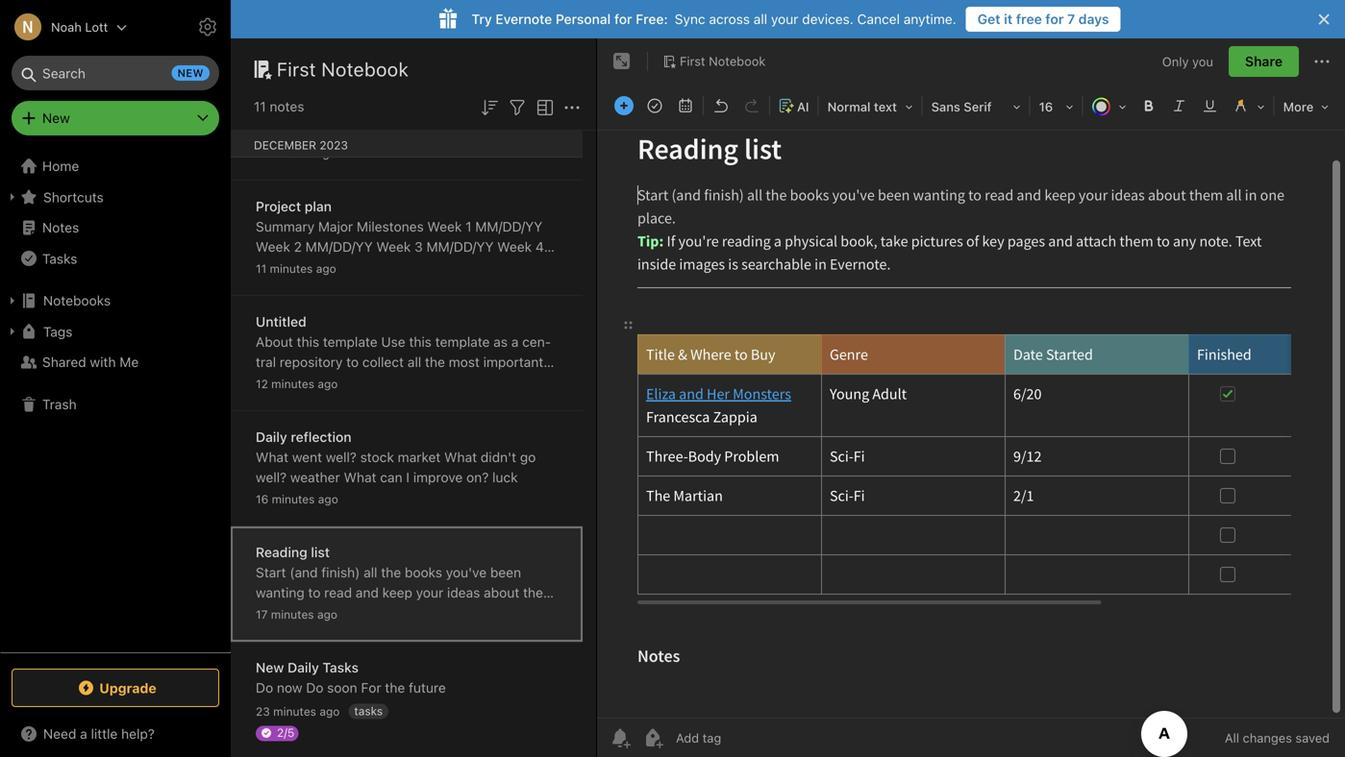 Task type: locate. For each thing, give the bounding box(es) containing it.
16 inside field
[[1039, 100, 1053, 114]]

1 horizontal spatial do
[[306, 680, 323, 696]]

1 horizontal spatial 16
[[1039, 100, 1053, 114]]

1
[[466, 219, 472, 235], [480, 259, 486, 275]]

a right reading
[[487, 605, 494, 621]]

1 horizontal spatial 3
[[415, 239, 423, 255]]

1 horizontal spatial 4
[[536, 239, 544, 255]]

noah lott
[[51, 20, 108, 34]]

tip:
[[356, 605, 379, 621]]

0 horizontal spatial 1
[[466, 219, 472, 235]]

for left 7
[[1046, 11, 1064, 27]]

add tag image
[[641, 727, 664, 750]]

new up now
[[256, 660, 284, 676]]

1 horizontal spatial for
[[1046, 11, 1064, 27]]

Highlight field
[[1226, 92, 1272, 120]]

0 vertical spatial 16
[[1039, 100, 1053, 114]]

1 horizontal spatial a
[[487, 605, 494, 621]]

2023
[[320, 138, 348, 152]]

0 horizontal spatial well?
[[256, 470, 287, 486]]

cen
[[522, 334, 551, 350]]

what up on?
[[444, 450, 477, 465]]

1 vertical spatial about
[[484, 585, 519, 601]]

first notebook down across
[[680, 54, 766, 68]]

new up home
[[42, 110, 70, 126]]

only you
[[1162, 54, 1213, 69]]

all up trips.
[[408, 354, 421, 370]]

friday
[[256, 124, 294, 139]]

need
[[43, 726, 76, 742]]

minutes up the 'track...'
[[270, 262, 313, 275]]

what went well? stock market what didn't go well? weather what can i improve on? luck
[[256, 450, 536, 486]]

all left in
[[256, 605, 270, 621]]

11 notes
[[254, 99, 304, 114]]

all right across
[[754, 11, 767, 27]]

12
[[256, 377, 268, 391]]

0 horizontal spatial more actions field
[[561, 94, 584, 119]]

2 for from the left
[[1046, 11, 1064, 27]]

notebook down across
[[709, 54, 766, 68]]

task up the 'track...'
[[256, 279, 284, 295]]

0 horizontal spatial 2
[[294, 239, 302, 255]]

1 horizontal spatial tasks
[[323, 660, 359, 676]]

add filters image
[[506, 96, 529, 119]]

first up notes
[[277, 58, 316, 80]]

keep
[[382, 585, 412, 601]]

task down 11 minutes ago
[[300, 279, 328, 295]]

a inside reading list start (and finish) all the books you've been wanting to read and keep your ideas about them all in one place. tip: if you're reading a physical book, take pictu...
[[487, 605, 494, 621]]

5
[[365, 259, 373, 275]]

underline image
[[1197, 92, 1224, 119]]

do down new daily tasks in the left bottom of the page
[[306, 680, 323, 696]]

template
[[323, 334, 378, 350], [435, 334, 490, 350]]

saturday
[[297, 124, 353, 139]]

2 horizontal spatial what
[[444, 450, 477, 465]]

0 vertical spatial to
[[346, 354, 359, 370]]

1 vertical spatial more actions image
[[561, 96, 584, 119]]

all changes saved
[[1225, 731, 1330, 746]]

2
[[294, 239, 302, 255], [521, 259, 529, 275]]

0 horizontal spatial tasks
[[42, 251, 77, 267]]

0 vertical spatial 3
[[415, 239, 423, 255]]

reading
[[437, 605, 483, 621]]

1 horizontal spatial to
[[346, 354, 359, 370]]

template up the "most"
[[435, 334, 490, 350]]

all inside untitled about this template use this template as a cen tral repository to collect all the most important information about your trips. complete the infor mation below and...
[[408, 354, 421, 370]]

improve
[[413, 470, 463, 486]]

a left the little
[[80, 726, 87, 742]]

monday
[[306, 103, 355, 119]]

Note Editor text field
[[597, 131, 1345, 718]]

1 horizontal spatial 2
[[521, 259, 529, 275]]

0 horizontal spatial template
[[323, 334, 378, 350]]

soon
[[327, 680, 357, 696]]

1 horizontal spatial more actions image
[[1311, 50, 1334, 73]]

reflection
[[291, 429, 352, 445]]

notebook inside button
[[709, 54, 766, 68]]

1 vertical spatial 3
[[288, 279, 296, 295]]

more actions field right view options field
[[561, 94, 584, 119]]

11 inside "sunday monday tuesday wednesday thursday friday saturday 11 minutes ago"
[[256, 147, 266, 160]]

do up 23
[[256, 680, 273, 696]]

1 horizontal spatial your
[[416, 585, 443, 601]]

Sort options field
[[478, 94, 501, 119]]

1 vertical spatial 11
[[256, 147, 266, 160]]

calendar event image
[[672, 92, 699, 119]]

what down stock
[[344, 470, 376, 486]]

0 horizontal spatial 4
[[332, 279, 340, 295]]

new inside popup button
[[42, 110, 70, 126]]

ago up below
[[318, 377, 338, 391]]

1 horizontal spatial first notebook
[[680, 54, 766, 68]]

0 vertical spatial more actions field
[[1311, 46, 1334, 77]]

daily up now
[[288, 660, 319, 676]]

0 horizontal spatial a
[[80, 726, 87, 742]]

more actions image up more field
[[1311, 50, 1334, 73]]

about inside untitled about this template use this template as a cen tral repository to collect all the most important information about your trips. complete the infor mation below and...
[[330, 375, 366, 390]]

1 vertical spatial a
[[487, 605, 494, 621]]

sunday
[[256, 103, 302, 119]]

17
[[256, 608, 268, 622]]

0 horizontal spatial your
[[369, 375, 397, 390]]

mm/dd/yy up on
[[475, 219, 543, 235]]

2 vertical spatial your
[[416, 585, 443, 601]]

1 horizontal spatial template
[[435, 334, 490, 350]]

all
[[754, 11, 767, 27], [408, 354, 421, 370], [364, 565, 377, 581], [256, 605, 270, 621]]

task
[[448, 259, 476, 275], [489, 259, 518, 275], [256, 279, 284, 295], [300, 279, 328, 295]]

a right as
[[511, 334, 519, 350]]

italic image
[[1166, 92, 1193, 119]]

2 horizontal spatial a
[[511, 334, 519, 350]]

more actions field up more field
[[1311, 46, 1334, 77]]

shared with me
[[42, 354, 139, 370]]

1 template from the left
[[323, 334, 378, 350]]

tags
[[43, 324, 73, 340]]

11 left notes
[[254, 99, 266, 114]]

daily left "reflection"
[[256, 429, 287, 445]]

wanting
[[256, 585, 305, 601]]

started
[[425, 279, 485, 295]]

for inside button
[[1046, 11, 1064, 27]]

the up trips.
[[425, 354, 445, 370]]

changes
[[1243, 731, 1292, 746]]

tree containing home
[[0, 151, 231, 652]]

well? down "reflection"
[[326, 450, 357, 465]]

ago for start (and finish) all the books you've been wanting to read and keep your ideas about them all in one place. tip: if you're reading a physical book, take pictu...
[[317, 608, 338, 622]]

daily
[[256, 429, 287, 445], [288, 660, 319, 676]]

0 horizontal spatial to
[[308, 585, 321, 601]]

first notebook up monday
[[277, 58, 409, 80]]

1 horizontal spatial this
[[409, 334, 432, 350]]

2 up 11 minutes ago
[[294, 239, 302, 255]]

daily reflection
[[256, 429, 352, 445]]

mm/dd/yy
[[475, 219, 543, 235], [306, 239, 373, 255], [426, 239, 494, 255], [256, 259, 323, 275], [377, 259, 444, 275]]

minutes
[[270, 147, 313, 160], [270, 262, 313, 275], [271, 377, 314, 391], [272, 493, 315, 506], [271, 608, 314, 622], [273, 705, 316, 719]]

and...
[[342, 395, 377, 411]]

0 horizontal spatial 3
[[288, 279, 296, 295]]

finish)
[[321, 565, 360, 581]]

days
[[1079, 11, 1109, 27]]

minutes down friday
[[270, 147, 313, 160]]

0 vertical spatial more actions image
[[1311, 50, 1334, 73]]

0 vertical spatial well?
[[326, 450, 357, 465]]

2/5
[[277, 726, 295, 740]]

sans serif
[[931, 100, 992, 114]]

your down books
[[416, 585, 443, 601]]

on
[[488, 279, 508, 295]]

16 for 16 minutes ago
[[256, 493, 268, 506]]

if
[[383, 605, 391, 621]]

0 horizontal spatial daily
[[256, 429, 287, 445]]

new button
[[12, 101, 219, 136]]

1 vertical spatial tasks
[[323, 660, 359, 676]]

11 for 11 notes
[[254, 99, 266, 114]]

plan
[[305, 199, 332, 214]]

ago down saturday
[[316, 147, 336, 160]]

2 vertical spatial a
[[80, 726, 87, 742]]

share
[[1245, 53, 1283, 69]]

the down important
[[499, 375, 519, 390]]

tasks down notes
[[42, 251, 77, 267]]

sunday monday tuesday wednesday thursday friday saturday 11 minutes ago
[[256, 103, 548, 160]]

1 horizontal spatial about
[[484, 585, 519, 601]]

more actions image
[[1311, 50, 1334, 73], [561, 96, 584, 119]]

1 vertical spatial your
[[369, 375, 397, 390]]

this right use
[[409, 334, 432, 350]]

your inside reading list start (and finish) all the books you've been wanting to read and keep your ideas about them all in one place. tip: if you're reading a physical book, take pictu...
[[416, 585, 443, 601]]

0 vertical spatial new
[[42, 110, 70, 126]]

this up repository
[[297, 334, 319, 350]]

ago down weather
[[318, 493, 338, 506]]

2 up cen
[[521, 259, 529, 275]]

to
[[346, 354, 359, 370], [308, 585, 321, 601]]

normal
[[828, 100, 871, 114]]

ai button
[[772, 92, 816, 120]]

milestones
[[357, 219, 424, 235]]

0 horizontal spatial for
[[614, 11, 632, 27]]

16 left font color field
[[1039, 100, 1053, 114]]

settings image
[[196, 15, 219, 38]]

the up keep
[[381, 565, 401, 581]]

Font color field
[[1085, 92, 1133, 120]]

16 for 16
[[1039, 100, 1053, 114]]

0 horizontal spatial 16
[[256, 493, 268, 506]]

0 horizontal spatial new
[[42, 110, 70, 126]]

1 horizontal spatial new
[[256, 660, 284, 676]]

week right milestones
[[427, 219, 462, 235]]

minutes down repository
[[271, 377, 314, 391]]

can
[[380, 470, 403, 486]]

0 vertical spatial daily
[[256, 429, 287, 445]]

1 vertical spatial 16
[[256, 493, 268, 506]]

mm/dd/yy up started
[[426, 239, 494, 255]]

1 horizontal spatial notebook
[[709, 54, 766, 68]]

17 minutes ago
[[256, 608, 338, 622]]

notebooks
[[43, 293, 111, 309]]

3 down 11 minutes ago
[[288, 279, 296, 295]]

personal
[[556, 11, 611, 27]]

shared
[[42, 354, 86, 370]]

week left 5
[[327, 259, 361, 275]]

1 vertical spatial new
[[256, 660, 284, 676]]

23 minutes ago
[[256, 705, 340, 719]]

ago left 5
[[316, 262, 336, 275]]

11
[[254, 99, 266, 114], [256, 147, 266, 160], [256, 262, 266, 275]]

0 vertical spatial 4
[[536, 239, 544, 255]]

0 horizontal spatial do
[[256, 680, 273, 696]]

4 up cen
[[536, 239, 544, 255]]

note window element
[[597, 38, 1345, 758]]

for left free:
[[614, 11, 632, 27]]

minutes for about this template use this template as a cen tral repository to collect all the most important information about your trips. complete the infor mation below and...
[[271, 377, 314, 391]]

1 vertical spatial to
[[308, 585, 321, 601]]

minutes up take
[[271, 608, 314, 622]]

More actions field
[[1311, 46, 1334, 77], [561, 94, 584, 119]]

well? up 16 minutes ago
[[256, 470, 287, 486]]

11 down friday
[[256, 147, 266, 160]]

0 vertical spatial a
[[511, 334, 519, 350]]

1 for from the left
[[614, 11, 632, 27]]

Add tag field
[[674, 730, 818, 747]]

first notebook inside first notebook button
[[680, 54, 766, 68]]

0 vertical spatial about
[[330, 375, 366, 390]]

first down the sync
[[680, 54, 705, 68]]

1 horizontal spatial first
[[680, 54, 705, 68]]

tree
[[0, 151, 231, 652]]

minutes down weather
[[272, 493, 315, 506]]

to down (and
[[308, 585, 321, 601]]

add a reminder image
[[609, 727, 632, 750]]

11 up the 'track...'
[[256, 262, 266, 275]]

more actions image right view options field
[[561, 96, 584, 119]]

one
[[288, 605, 311, 621]]

4 left legend
[[332, 279, 340, 295]]

week down summary
[[256, 239, 290, 255]]

16 up reading
[[256, 493, 268, 506]]

tasks up soon
[[323, 660, 359, 676]]

1 vertical spatial daily
[[288, 660, 319, 676]]

about inside reading list start (and finish) all the books you've been wanting to read and keep your ideas about them all in one place. tip: if you're reading a physical book, take pictu...
[[484, 585, 519, 601]]

0 vertical spatial tasks
[[42, 251, 77, 267]]

More field
[[1277, 92, 1336, 120]]

all
[[1225, 731, 1239, 746]]

1 vertical spatial 1
[[480, 259, 486, 275]]

get it free for 7 days button
[[966, 7, 1121, 32]]

your left devices.
[[771, 11, 798, 27]]

0 horizontal spatial notebook
[[322, 58, 409, 80]]

0 vertical spatial 2
[[294, 239, 302, 255]]

your inside untitled about this template use this template as a cen tral repository to collect all the most important information about your trips. complete the infor mation below and...
[[369, 375, 397, 390]]

all up and
[[364, 565, 377, 581]]

free:
[[636, 11, 668, 27]]

ago for what went well? stock market what didn't go well? weather what can i improve on? luck
[[318, 493, 338, 506]]

1 vertical spatial 4
[[332, 279, 340, 295]]

about up "and..."
[[330, 375, 366, 390]]

ago down 'read' in the left bottom of the page
[[317, 608, 338, 622]]

3 down milestones
[[415, 239, 423, 255]]

first notebook
[[680, 54, 766, 68], [277, 58, 409, 80]]

new
[[177, 67, 204, 79]]

it
[[1004, 11, 1013, 27]]

2 vertical spatial 11
[[256, 262, 266, 275]]

0 vertical spatial 11
[[254, 99, 266, 114]]

about down been
[[484, 585, 519, 601]]

1 horizontal spatial what
[[344, 470, 376, 486]]

to left collect
[[346, 354, 359, 370]]

2 horizontal spatial your
[[771, 11, 798, 27]]

0 horizontal spatial this
[[297, 334, 319, 350]]

0 horizontal spatial about
[[330, 375, 366, 390]]

wednesday
[[414, 103, 487, 119]]

ago for summary major milestones week 1 mm/dd/yy week 2 mm/dd/yy week 3 mm/dd/yy week 4 mm/dd/yy week 5 mm/dd/yy task 1 task 2 task 3 task 4 legend not started on track...
[[316, 262, 336, 275]]

your down collect
[[369, 375, 397, 390]]

template up collect
[[323, 334, 378, 350]]

read
[[324, 585, 352, 601]]

first inside button
[[680, 54, 705, 68]]

notebook up tuesday
[[322, 58, 409, 80]]

what left the went
[[256, 450, 288, 465]]

the inside reading list start (and finish) all the books you've been wanting to read and keep your ideas about them all in one place. tip: if you're reading a physical book, take pictu...
[[381, 565, 401, 581]]



Task type: vqa. For each thing, say whether or not it's contained in the screenshot.
first Tab from the right
no



Task type: describe. For each thing, give the bounding box(es) containing it.
1 this from the left
[[297, 334, 319, 350]]

Insert field
[[610, 92, 638, 119]]

expand tags image
[[5, 324, 20, 339]]

upgrade button
[[12, 669, 219, 708]]

normal text
[[828, 100, 897, 114]]

task up on
[[489, 259, 518, 275]]

(and
[[290, 565, 318, 581]]

reading list start (and finish) all the books you've been wanting to read and keep your ideas about them all in one place. tip: if you're reading a physical book, take pictu...
[[256, 545, 555, 641]]

0 horizontal spatial first
[[277, 58, 316, 80]]

complete
[[436, 375, 496, 390]]

new for new daily tasks
[[256, 660, 284, 676]]

december
[[254, 138, 316, 152]]

went
[[292, 450, 322, 465]]

market
[[398, 450, 441, 465]]

task up started
[[448, 259, 476, 275]]

try evernote personal for free: sync across all your devices. cancel anytime.
[[472, 11, 956, 27]]

expand notebooks image
[[5, 293, 20, 309]]

for for free:
[[614, 11, 632, 27]]

legend
[[344, 279, 390, 295]]

1 vertical spatial more actions field
[[561, 94, 584, 119]]

mm/dd/yy down major
[[306, 239, 373, 255]]

Add filters field
[[506, 94, 529, 119]]

Search text field
[[25, 56, 206, 90]]

you've
[[446, 565, 487, 581]]

minutes for start (and finish) all the books you've been wanting to read and keep your ideas about them all in one place. tip: if you're reading a physical book, take pictu...
[[271, 608, 314, 622]]

ideas
[[447, 585, 480, 601]]

bold image
[[1135, 92, 1162, 119]]

summary
[[256, 219, 315, 235]]

Font size field
[[1032, 92, 1080, 120]]

ago down soon
[[320, 705, 340, 719]]

new daily tasks
[[256, 660, 359, 676]]

tasks button
[[0, 243, 230, 274]]

0 vertical spatial your
[[771, 11, 798, 27]]

do now do soon for the future
[[256, 680, 446, 696]]

for for 7
[[1046, 11, 1064, 27]]

major
[[318, 219, 353, 235]]

0 vertical spatial 1
[[466, 219, 472, 235]]

repository
[[280, 354, 343, 370]]

tasks inside tasks button
[[42, 251, 77, 267]]

1 horizontal spatial 1
[[480, 259, 486, 275]]

0 horizontal spatial more actions image
[[561, 96, 584, 119]]

home link
[[0, 151, 231, 182]]

track...
[[256, 300, 311, 315]]

2 template from the left
[[435, 334, 490, 350]]

new search field
[[25, 56, 210, 90]]

new for new
[[42, 110, 70, 126]]

sync
[[675, 11, 705, 27]]

been
[[490, 565, 521, 581]]

week up on
[[497, 239, 532, 255]]

try
[[472, 11, 492, 27]]

weather
[[290, 470, 340, 486]]

click to collapse image
[[224, 722, 238, 745]]

more
[[1283, 100, 1314, 114]]

Account field
[[0, 8, 127, 46]]

list
[[311, 545, 330, 561]]

project plan summary major milestones week 1 mm/dd/yy week 2 mm/dd/yy week 3 mm/dd/yy week 4 mm/dd/yy week 5 mm/dd/yy task 1 task 2 task 3 task 4 legend not started on track...
[[256, 199, 544, 315]]

with
[[90, 354, 116, 370]]

0 horizontal spatial what
[[256, 450, 288, 465]]

noah
[[51, 20, 82, 34]]

mm/dd/yy down summary
[[256, 259, 323, 275]]

free
[[1016, 11, 1042, 27]]

information
[[256, 375, 326, 390]]

23
[[256, 705, 270, 719]]

1 vertical spatial 2
[[521, 259, 529, 275]]

shortcuts
[[43, 189, 104, 205]]

thursday
[[490, 103, 548, 119]]

home
[[42, 158, 79, 174]]

upgrade
[[99, 681, 156, 696]]

use
[[381, 334, 405, 350]]

2 do from the left
[[306, 680, 323, 696]]

minutes up 2/5
[[273, 705, 316, 719]]

expand note image
[[611, 50, 634, 73]]

on?
[[466, 470, 489, 486]]

minutes inside "sunday monday tuesday wednesday thursday friday saturday 11 minutes ago"
[[270, 147, 313, 160]]

minutes for summary major milestones week 1 mm/dd/yy week 2 mm/dd/yy week 3 mm/dd/yy week 4 mm/dd/yy week 5 mm/dd/yy task 1 task 2 task 3 task 4 legend not started on track...
[[270, 262, 313, 275]]

future
[[409, 680, 446, 696]]

2 this from the left
[[409, 334, 432, 350]]

little
[[91, 726, 118, 742]]

0 horizontal spatial first notebook
[[277, 58, 409, 80]]

go
[[520, 450, 536, 465]]

me
[[120, 354, 139, 370]]

7
[[1067, 11, 1075, 27]]

cancel
[[857, 11, 900, 27]]

ago inside "sunday monday tuesday wednesday thursday friday saturday 11 minutes ago"
[[316, 147, 336, 160]]

to inside reading list start (and finish) all the books you've been wanting to read and keep your ideas about them all in one place. tip: if you're reading a physical book, take pictu...
[[308, 585, 321, 601]]

for
[[361, 680, 381, 696]]

notes link
[[0, 213, 230, 243]]

trips.
[[400, 375, 432, 390]]

project
[[256, 199, 301, 214]]

didn't
[[481, 450, 516, 465]]

View options field
[[529, 94, 557, 119]]

1 horizontal spatial daily
[[288, 660, 319, 676]]

a inside untitled about this template use this template as a cen tral repository to collect all the most important information about your trips. complete the infor mation below and...
[[511, 334, 519, 350]]

Font family field
[[925, 92, 1028, 120]]

below
[[302, 395, 338, 411]]

you
[[1192, 54, 1213, 69]]

and
[[356, 585, 379, 601]]

now
[[277, 680, 302, 696]]

pictu...
[[324, 625, 367, 641]]

1 horizontal spatial well?
[[326, 450, 357, 465]]

WHAT'S NEW field
[[0, 719, 231, 750]]

Heading level field
[[821, 92, 920, 120]]

minutes for what went well? stock market what didn't go well? weather what can i improve on? luck
[[272, 493, 315, 506]]

get it free for 7 days
[[978, 11, 1109, 27]]

infor
[[523, 375, 557, 390]]

a inside field
[[80, 726, 87, 742]]

reading
[[256, 545, 307, 561]]

evernote
[[496, 11, 552, 27]]

not
[[394, 279, 422, 295]]

1 vertical spatial well?
[[256, 470, 287, 486]]

to inside untitled about this template use this template as a cen tral repository to collect all the most important information about your trips. complete the infor mation below and...
[[346, 354, 359, 370]]

trash
[[42, 397, 77, 413]]

across
[[709, 11, 750, 27]]

saved
[[1296, 731, 1330, 746]]

the right for
[[385, 680, 405, 696]]

first notebook button
[[656, 48, 772, 75]]

task image
[[641, 92, 668, 119]]

11 minutes ago
[[256, 262, 336, 275]]

physical
[[498, 605, 548, 621]]

tags button
[[0, 316, 230, 347]]

1 horizontal spatial more actions field
[[1311, 46, 1334, 77]]

11 for 11 minutes ago
[[256, 262, 266, 275]]

mm/dd/yy up the not
[[377, 259, 444, 275]]

tuesday
[[359, 103, 411, 119]]

1 do from the left
[[256, 680, 273, 696]]

devices.
[[802, 11, 854, 27]]

week down milestones
[[376, 239, 411, 255]]

tasks
[[354, 705, 383, 718]]

collect
[[362, 354, 404, 370]]

book,
[[256, 625, 291, 641]]

undo image
[[708, 92, 735, 119]]

ago for about this template use this template as a cen tral repository to collect all the most important information about your trips. complete the infor mation below and...
[[318, 377, 338, 391]]



